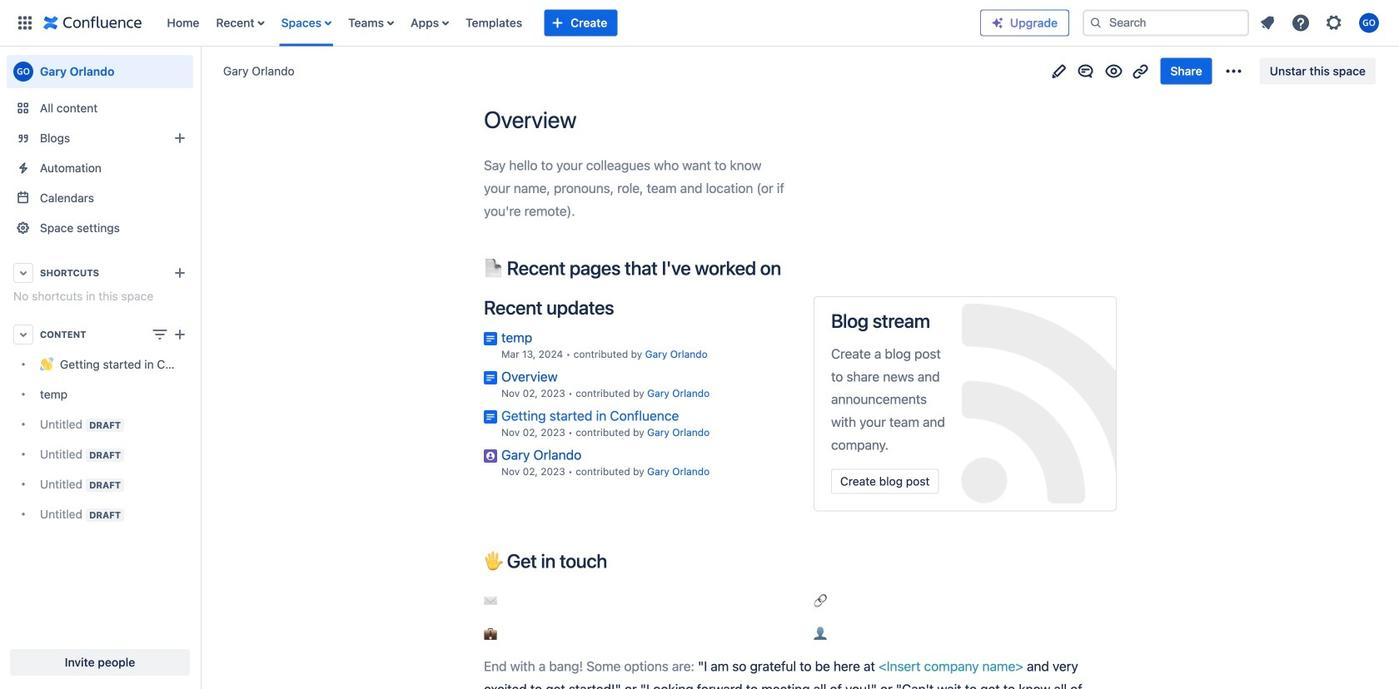 Task type: locate. For each thing, give the bounding box(es) containing it.
more actions image
[[1224, 61, 1244, 81]]

create a blog image
[[170, 128, 190, 148]]

change view image
[[150, 325, 170, 345]]

settings icon image
[[1324, 13, 1344, 33]]

confluence image
[[43, 13, 142, 33], [43, 13, 142, 33]]

copy image
[[780, 258, 800, 278], [606, 551, 626, 571]]

search image
[[1089, 16, 1103, 30]]

0 horizontal spatial copy image
[[606, 551, 626, 571]]

space element
[[0, 47, 200, 690]]

0 horizontal spatial list
[[159, 0, 980, 46]]

list for premium icon
[[1253, 8, 1389, 38]]

0 vertical spatial copy image
[[780, 258, 800, 278]]

1 horizontal spatial list
[[1253, 8, 1389, 38]]

None search field
[[1083, 10, 1249, 36]]

your profile and preferences image
[[1359, 13, 1379, 33]]

tree
[[7, 350, 193, 530]]

banner
[[0, 0, 1399, 47]]

list
[[159, 0, 980, 46], [1253, 8, 1389, 38]]

notification icon image
[[1258, 13, 1278, 33]]



Task type: vqa. For each thing, say whether or not it's contained in the screenshot.
Notification Icon
yes



Task type: describe. For each thing, give the bounding box(es) containing it.
1 horizontal spatial copy image
[[780, 258, 800, 278]]

tree inside 'space' 'element'
[[7, 350, 193, 530]]

global element
[[10, 0, 980, 46]]

copy link image
[[1131, 61, 1151, 81]]

appswitcher icon image
[[15, 13, 35, 33]]

help icon image
[[1291, 13, 1311, 33]]

premium image
[[991, 16, 1004, 30]]

Search field
[[1083, 10, 1249, 36]]

collapse sidebar image
[[182, 55, 218, 88]]

edit this page image
[[1049, 61, 1069, 81]]

1 vertical spatial copy image
[[606, 551, 626, 571]]

add shortcut image
[[170, 263, 190, 283]]

create image
[[170, 325, 190, 345]]

list for appswitcher icon on the top left
[[159, 0, 980, 46]]



